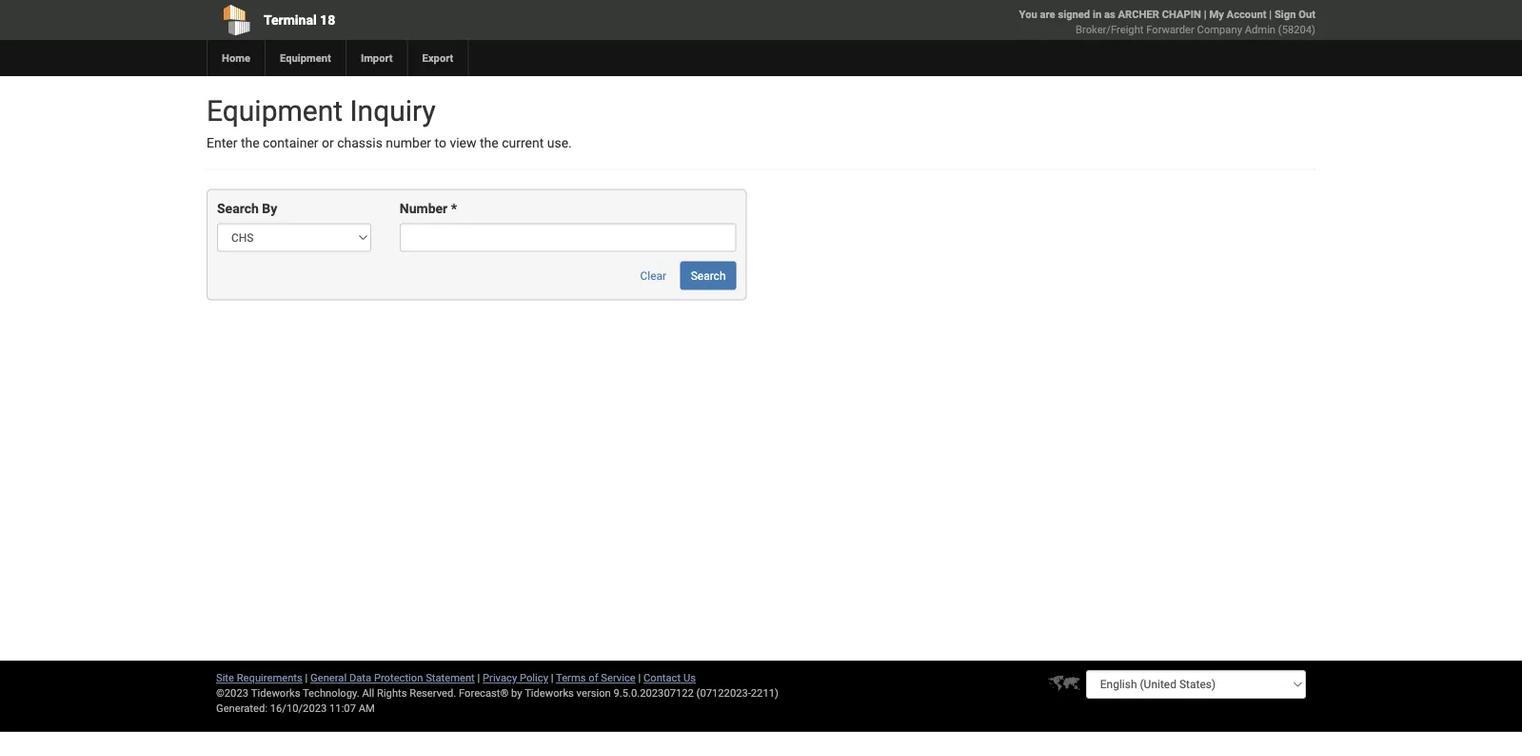 Task type: vqa. For each thing, say whether or not it's contained in the screenshot.
1050
no



Task type: locate. For each thing, give the bounding box(es) containing it.
9.5.0.202307122
[[614, 687, 694, 699]]

privacy
[[483, 672, 517, 684]]

privacy policy link
[[483, 672, 548, 684]]

in
[[1093, 8, 1102, 20]]

archer
[[1118, 8, 1159, 20]]

as
[[1104, 8, 1115, 20]]

equipment link
[[265, 40, 345, 76]]

0 vertical spatial search
[[217, 201, 259, 216]]

import
[[361, 52, 393, 64]]

equipment
[[280, 52, 331, 64], [207, 94, 343, 128]]

terminal 18
[[264, 12, 335, 28]]

contact
[[644, 672, 681, 684]]

equipment inquiry enter the container or chassis number to view the current use.
[[207, 94, 572, 151]]

container
[[263, 135, 318, 151]]

equipment inside equipment inquiry enter the container or chassis number to view the current use.
[[207, 94, 343, 128]]

the
[[241, 135, 259, 151], [480, 135, 499, 151]]

the right "enter"
[[241, 135, 259, 151]]

contact us link
[[644, 672, 696, 684]]

reserved.
[[410, 687, 456, 699]]

search
[[217, 201, 259, 216], [691, 269, 726, 282]]

sign out link
[[1275, 8, 1316, 20]]

search by
[[217, 201, 277, 216]]

chassis
[[337, 135, 383, 151]]

admin
[[1245, 23, 1276, 36]]

search button
[[680, 261, 736, 290]]

number *
[[400, 201, 457, 216]]

0 horizontal spatial search
[[217, 201, 259, 216]]

service
[[601, 672, 636, 684]]

the right view
[[480, 135, 499, 151]]

policy
[[520, 672, 548, 684]]

equipment up container
[[207, 94, 343, 128]]

1 horizontal spatial search
[[691, 269, 726, 282]]

of
[[589, 672, 598, 684]]

(58204)
[[1278, 23, 1316, 36]]

tideworks
[[525, 687, 574, 699]]

sign
[[1275, 8, 1296, 20]]

signed
[[1058, 8, 1090, 20]]

number
[[400, 201, 448, 216]]

0 horizontal spatial the
[[241, 135, 259, 151]]

requirements
[[237, 672, 303, 684]]

|
[[1204, 8, 1207, 20], [1269, 8, 1272, 20], [305, 672, 308, 684], [477, 672, 480, 684], [551, 672, 554, 684], [638, 672, 641, 684]]

search right clear button
[[691, 269, 726, 282]]

0 vertical spatial equipment
[[280, 52, 331, 64]]

| up 9.5.0.202307122
[[638, 672, 641, 684]]

*
[[451, 201, 457, 216]]

forwarder
[[1146, 23, 1195, 36]]

broker/freight
[[1076, 23, 1144, 36]]

home link
[[207, 40, 265, 76]]

search left the by
[[217, 201, 259, 216]]

search inside button
[[691, 269, 726, 282]]

data
[[349, 672, 371, 684]]

2211)
[[751, 687, 779, 699]]

import link
[[345, 40, 407, 76]]

protection
[[374, 672, 423, 684]]

equipment down terminal 18
[[280, 52, 331, 64]]

search for search by
[[217, 201, 259, 216]]

1 horizontal spatial the
[[480, 135, 499, 151]]

site requirements | general data protection statement | privacy policy | terms of service | contact us ©2023 tideworks technology. all rights reserved. forecast® by tideworks version 9.5.0.202307122 (07122023-2211) generated: 16/10/2023 11:07 am
[[216, 672, 779, 714]]

1 vertical spatial search
[[691, 269, 726, 282]]

view
[[450, 135, 477, 151]]

to
[[435, 135, 446, 151]]

clear button
[[630, 261, 677, 290]]

all
[[362, 687, 374, 699]]

1 vertical spatial equipment
[[207, 94, 343, 128]]

version
[[577, 687, 611, 699]]



Task type: describe. For each thing, give the bounding box(es) containing it.
export link
[[407, 40, 468, 76]]

terminal
[[264, 12, 317, 28]]

company
[[1197, 23, 1242, 36]]

16/10/2023
[[270, 702, 327, 714]]

clear
[[640, 269, 667, 282]]

forecast®
[[459, 687, 509, 699]]

enter
[[207, 135, 237, 151]]

inquiry
[[350, 94, 436, 128]]

2 the from the left
[[480, 135, 499, 151]]

equipment for equipment
[[280, 52, 331, 64]]

| left the my
[[1204, 8, 1207, 20]]

chapin
[[1162, 8, 1201, 20]]

export
[[422, 52, 454, 64]]

Number * text field
[[400, 223, 736, 252]]

(07122023-
[[696, 687, 751, 699]]

use.
[[547, 135, 572, 151]]

| up tideworks
[[551, 672, 554, 684]]

you are signed in as archer chapin | my account | sign out broker/freight forwarder company admin (58204)
[[1019, 8, 1316, 36]]

11:07
[[329, 702, 356, 714]]

out
[[1299, 8, 1316, 20]]

©2023 tideworks
[[216, 687, 300, 699]]

number
[[386, 135, 431, 151]]

by
[[511, 687, 522, 699]]

my
[[1209, 8, 1224, 20]]

by
[[262, 201, 277, 216]]

18
[[320, 12, 335, 28]]

you
[[1019, 8, 1037, 20]]

site
[[216, 672, 234, 684]]

or
[[322, 135, 334, 151]]

generated:
[[216, 702, 267, 714]]

search for search
[[691, 269, 726, 282]]

am
[[359, 702, 375, 714]]

general
[[310, 672, 347, 684]]

1 the from the left
[[241, 135, 259, 151]]

my account link
[[1209, 8, 1267, 20]]

| left general
[[305, 672, 308, 684]]

| up forecast® at the bottom of page
[[477, 672, 480, 684]]

terms
[[556, 672, 586, 684]]

statement
[[426, 672, 475, 684]]

site requirements link
[[216, 672, 303, 684]]

general data protection statement link
[[310, 672, 475, 684]]

equipment for equipment inquiry enter the container or chassis number to view the current use.
[[207, 94, 343, 128]]

technology.
[[303, 687, 360, 699]]

are
[[1040, 8, 1055, 20]]

terms of service link
[[556, 672, 636, 684]]

| left sign
[[1269, 8, 1272, 20]]

rights
[[377, 687, 407, 699]]

current
[[502, 135, 544, 151]]

terminal 18 link
[[207, 0, 652, 40]]

account
[[1227, 8, 1267, 20]]

home
[[222, 52, 250, 64]]

us
[[683, 672, 696, 684]]



